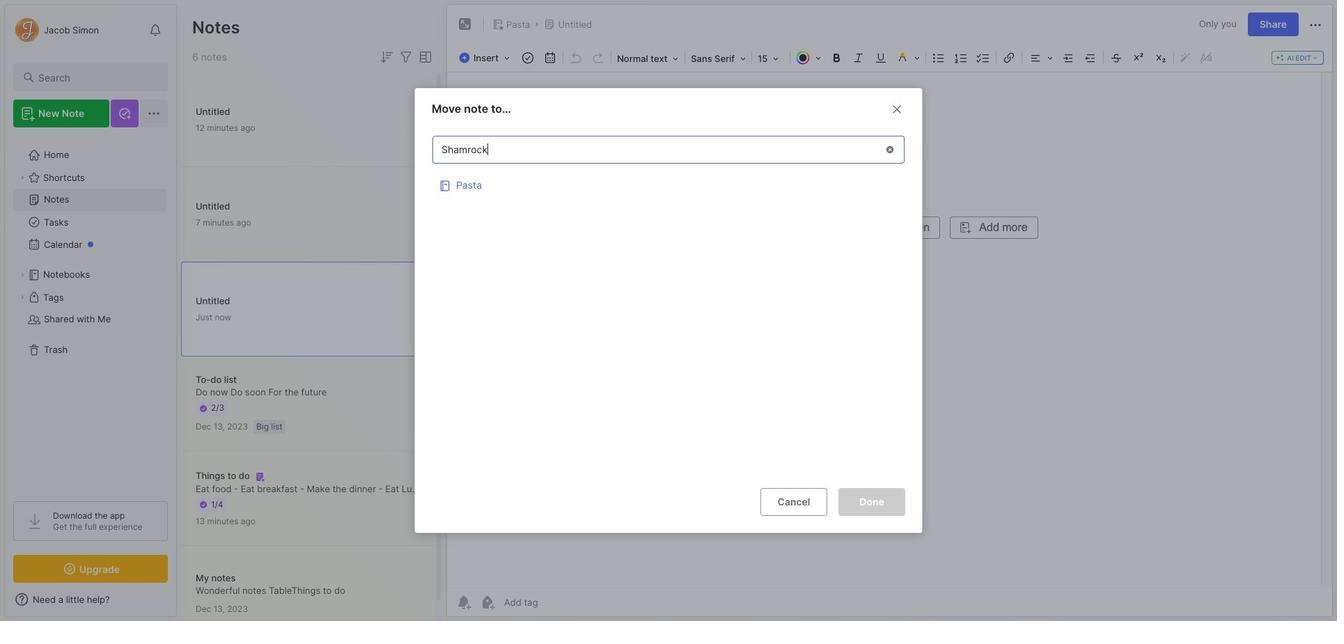 Task type: describe. For each thing, give the bounding box(es) containing it.
insert image
[[456, 49, 517, 67]]

Find a location… text field
[[433, 138, 876, 161]]

none search field inside main element
[[38, 69, 155, 86]]

Find a location field
[[426, 129, 912, 477]]

calendar event image
[[541, 48, 560, 68]]

checklist image
[[974, 48, 994, 68]]

Note Editor text field
[[447, 72, 1333, 588]]

font color image
[[792, 48, 826, 68]]

alignment image
[[1024, 48, 1058, 68]]

bold image
[[827, 48, 847, 68]]

Search text field
[[38, 71, 155, 84]]

add a reminder image
[[456, 594, 472, 611]]

add tag image
[[479, 594, 496, 611]]

italic image
[[849, 48, 869, 68]]

cell inside find a location field
[[433, 170, 905, 198]]

expand notebooks image
[[18, 271, 26, 279]]

expand tags image
[[18, 293, 26, 302]]

indent image
[[1059, 48, 1079, 68]]

expand note image
[[457, 16, 474, 33]]

outdent image
[[1081, 48, 1101, 68]]

subscript image
[[1152, 48, 1171, 68]]

numbered list image
[[952, 48, 971, 68]]

highlight image
[[893, 48, 925, 68]]



Task type: locate. For each thing, give the bounding box(es) containing it.
tree
[[5, 136, 176, 489]]

heading level image
[[613, 49, 684, 67]]

close image
[[889, 101, 906, 117]]

strikethrough image
[[1107, 48, 1127, 68]]

cell
[[433, 170, 905, 198]]

main element
[[0, 0, 181, 621]]

None search field
[[38, 69, 155, 86]]

font family image
[[687, 49, 750, 67]]

note window element
[[447, 4, 1333, 617]]

tree inside main element
[[5, 136, 176, 489]]

superscript image
[[1129, 48, 1149, 68]]

task image
[[518, 48, 538, 68]]

insert link image
[[1000, 48, 1019, 68]]

bulleted list image
[[929, 48, 949, 68]]

underline image
[[872, 48, 891, 68]]

font size image
[[754, 49, 789, 67]]



Task type: vqa. For each thing, say whether or not it's contained in the screenshot.
row group
no



